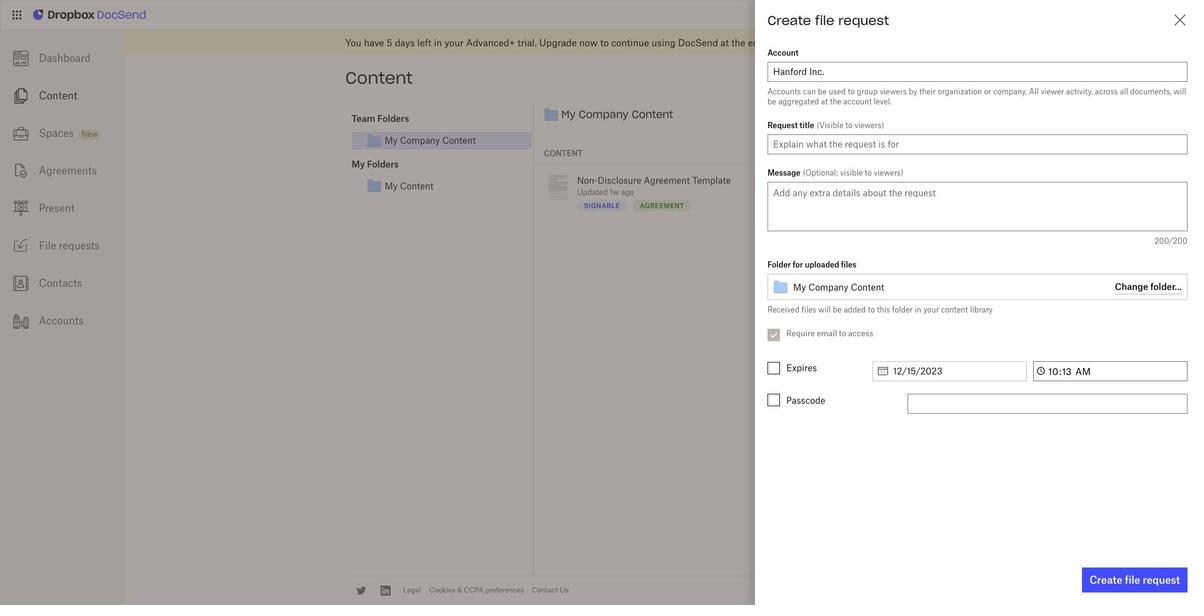 Task type: vqa. For each thing, say whether or not it's contained in the screenshot.
29 button
no



Task type: locate. For each thing, give the bounding box(es) containing it.
1 horizontal spatial 0
[[910, 175, 917, 188]]

company down visible
[[839, 188, 870, 197]]

0 horizontal spatial trial.
[[518, 37, 537, 48]]

1 vertical spatial file
[[1125, 574, 1140, 586]]

2 vertical spatial my company content
[[793, 282, 884, 292]]

trial. left upgrade
[[518, 37, 537, 48]]

2 0 from the left
[[910, 175, 917, 188]]

1 horizontal spatial file
[[1125, 574, 1140, 586]]

0 vertical spatial my company content
[[561, 108, 673, 121]]

your up account on the right of the page
[[777, 37, 797, 48]]

by
[[909, 87, 917, 96]]

using
[[652, 37, 676, 48]]

1 vertical spatial my company content
[[385, 135, 476, 146]]

be right can
[[818, 87, 827, 96]]

end
[[748, 37, 764, 48]]

accounts up aggregated
[[768, 87, 801, 96]]

company
[[579, 108, 629, 121], [400, 135, 440, 146], [839, 188, 870, 197], [808, 282, 848, 292]]

file
[[39, 239, 56, 252]]

0 company
[[839, 175, 870, 197]]

files
[[841, 260, 856, 269], [802, 305, 816, 314]]

0 vertical spatial viewers)
[[855, 121, 884, 130]]

folder...
[[1150, 281, 1182, 292]]

accounts down contacts
[[39, 314, 84, 327]]

level.
[[874, 97, 892, 106]]

0 vertical spatial in
[[434, 37, 442, 48]]

1 vertical spatial in
[[915, 305, 921, 314]]

agreement
[[644, 175, 690, 186]]

viewers) down recent visits
[[874, 168, 903, 178]]

folder image down the my folders
[[367, 178, 382, 193]]

folder image inside "tree"
[[367, 178, 382, 193]]

Add any extra details about the request text field
[[768, 182, 1188, 231]]

upload content
[[895, 69, 963, 80]]

message
[[768, 168, 800, 178]]

folder image down the folder
[[773, 279, 788, 294]]

request
[[838, 13, 889, 28], [1143, 574, 1180, 586]]

my company content
[[561, 108, 673, 121], [385, 135, 476, 146], [793, 282, 884, 292]]

to right email
[[839, 329, 846, 338]]

create file request
[[768, 13, 889, 28], [1089, 574, 1180, 586]]

0 right visible
[[863, 175, 870, 188]]

in right left
[[434, 37, 442, 48]]

trial.
[[518, 37, 537, 48], [799, 37, 818, 48]]

activity,
[[1066, 87, 1093, 96]]

to up account
[[848, 87, 855, 96]]

be left 'added'
[[833, 305, 842, 314]]

trial. up share
[[799, 37, 818, 48]]

create
[[768, 13, 811, 28], [1089, 574, 1122, 586]]

2 trial. from the left
[[799, 37, 818, 48]]

my company content inside button
[[385, 135, 476, 146]]

viewers) down account
[[855, 121, 884, 130]]

(optional;
[[803, 168, 838, 178]]

1 horizontal spatial in
[[915, 305, 921, 314]]

at
[[721, 37, 729, 48], [821, 97, 828, 106]]

files up require
[[802, 305, 816, 314]]

to
[[600, 37, 609, 48], [848, 87, 855, 96], [845, 121, 853, 130], [865, 168, 872, 178], [868, 305, 875, 314], [839, 329, 846, 338]]

company down uploaded
[[808, 282, 848, 292]]

0 vertical spatial at
[[721, 37, 729, 48]]

0 inside 0 personal
[[910, 175, 917, 188]]

1 horizontal spatial the
[[830, 97, 841, 106]]

1 horizontal spatial be
[[818, 87, 827, 96]]

1 horizontal spatial trial.
[[799, 37, 818, 48]]

be up 'request'
[[768, 97, 776, 106]]

0 vertical spatial be
[[818, 87, 827, 96]]

passcode
[[786, 395, 825, 406]]

0 vertical spatial the
[[731, 37, 745, 48]]

the
[[731, 37, 745, 48], [830, 97, 841, 106]]

us
[[560, 586, 569, 595]]

legal
[[403, 586, 421, 595]]

0 horizontal spatial be
[[768, 97, 776, 106]]

accounts for accounts can be used to group viewers by their organization or company. all viewer activity, across all documents, will be aggregated at the account level.
[[768, 87, 801, 96]]

1 0 from the left
[[863, 175, 870, 188]]

can
[[803, 87, 816, 96]]

member circle for james peterson image
[[942, 175, 957, 190]]

folder image inside my company content tree item
[[367, 133, 382, 148]]

0 vertical spatial folder image
[[367, 133, 382, 148]]

team folders tree
[[352, 111, 532, 149]]

1 vertical spatial accounts
[[39, 314, 84, 327]]

0 for 0 personal
[[910, 175, 917, 188]]

will up email
[[818, 305, 831, 314]]

1 vertical spatial will
[[818, 305, 831, 314]]

folders inside "tree"
[[367, 159, 399, 169]]

1 vertical spatial at
[[821, 97, 828, 106]]

0 horizontal spatial 0
[[863, 175, 870, 188]]

0 horizontal spatial create file request
[[768, 13, 889, 28]]

accounts inside accounts can be used to group viewers by their organization or company. all viewer activity, across all documents, will be aggregated at the account level.
[[768, 87, 801, 96]]

your left content at the bottom of page
[[923, 305, 939, 314]]

folder image down team folders
[[367, 133, 382, 148]]

1 vertical spatial files
[[802, 305, 816, 314]]

access
[[848, 329, 873, 338]]

1 vertical spatial create
[[1089, 574, 1122, 586]]

accounts link
[[0, 302, 125, 339]]

create inside button
[[1089, 574, 1122, 586]]

non-
[[577, 175, 598, 186]]

folder image
[[544, 107, 559, 122]]

upload
[[895, 69, 926, 80]]

request inside button
[[1143, 574, 1180, 586]]

0
[[863, 175, 870, 188], [910, 175, 917, 188]]

in
[[434, 37, 442, 48], [915, 305, 921, 314]]

folders up my content
[[367, 159, 399, 169]]

0 horizontal spatial accounts
[[39, 314, 84, 327]]

library
[[970, 305, 993, 314]]

folder
[[768, 260, 791, 269]]

folders inside tree
[[377, 113, 409, 124]]

create file request button
[[1082, 568, 1188, 593]]

my folders
[[352, 159, 399, 169]]

change
[[1115, 281, 1148, 292]]

1 horizontal spatial request
[[1143, 574, 1180, 586]]

at right 'docsend'
[[721, 37, 729, 48]]

cookies & ccpa preferences
[[429, 586, 524, 595]]

0 horizontal spatial request
[[838, 13, 889, 28]]

folders right team
[[377, 113, 409, 124]]

company.
[[993, 87, 1027, 96]]

files right uploaded
[[841, 260, 856, 269]]

1 vertical spatial request
[[1143, 574, 1180, 586]]

be
[[818, 87, 827, 96], [768, 97, 776, 106], [833, 305, 842, 314]]

you
[[345, 37, 361, 48]]

0 horizontal spatial files
[[802, 305, 816, 314]]

0 for 0 company
[[863, 175, 870, 188]]

legal link
[[403, 586, 421, 595]]

Explain what the request is for text field
[[768, 135, 1187, 154]]

1 horizontal spatial create
[[1089, 574, 1122, 586]]

file requests link
[[0, 227, 125, 264]]

1 horizontal spatial at
[[821, 97, 828, 106]]

share content
[[813, 69, 875, 80]]

company up my folders "tree"
[[400, 135, 440, 146]]

1 vertical spatial create file request
[[1089, 574, 1180, 586]]

have
[[364, 37, 384, 48]]

folder image
[[367, 133, 382, 148], [367, 178, 382, 193], [773, 279, 788, 294]]

the down used
[[830, 97, 841, 106]]

0 horizontal spatial file
[[815, 13, 834, 28]]

0 vertical spatial folders
[[377, 113, 409, 124]]

0 horizontal spatial will
[[818, 305, 831, 314]]

expires
[[786, 363, 817, 373]]

accounts
[[768, 87, 801, 96], [39, 314, 84, 327]]

1 vertical spatial viewers)
[[874, 168, 903, 178]]

file inside button
[[1125, 574, 1140, 586]]

present link
[[0, 189, 125, 227]]

advanced+
[[466, 37, 515, 48]]

this
[[877, 305, 890, 314]]

will right documents,
[[1174, 87, 1186, 96]]

(visible
[[817, 121, 843, 130]]

2 horizontal spatial my company content
[[793, 282, 884, 292]]

signable
[[584, 202, 620, 210]]

agreements
[[39, 164, 97, 177]]

0 inside 0 company
[[863, 175, 870, 188]]

2 horizontal spatial your
[[923, 305, 939, 314]]

the inside accounts can be used to group viewers by their organization or company. all viewer activity, across all documents, will be aggregated at the account level.
[[830, 97, 841, 106]]

1 horizontal spatial my company content
[[561, 108, 673, 121]]

viewers) for request title (visible to viewers)
[[855, 121, 884, 130]]

1 vertical spatial folders
[[367, 159, 399, 169]]

non-disclosure agreement template link
[[577, 175, 731, 186]]

2 horizontal spatial be
[[833, 305, 842, 314]]

Expiration Time time field
[[1033, 361, 1188, 381]]

request files image
[[758, 68, 773, 83]]

0 horizontal spatial create
[[768, 13, 811, 28]]

sidebar contacts image
[[13, 275, 28, 291]]

viewers) for message (optional; visible to viewers)
[[874, 168, 903, 178]]

my down team folders
[[385, 135, 398, 146]]

0 vertical spatial request
[[838, 13, 889, 28]]

0 vertical spatial will
[[1174, 87, 1186, 96]]

accounts inside 'link'
[[39, 314, 84, 327]]

1 vertical spatial the
[[830, 97, 841, 106]]

0 vertical spatial files
[[841, 260, 856, 269]]

1 horizontal spatial accounts
[[768, 87, 801, 96]]

0 vertical spatial accounts
[[768, 87, 801, 96]]

to left this
[[868, 305, 875, 314]]

file
[[815, 13, 834, 28], [1125, 574, 1140, 586]]

0 horizontal spatial my company content
[[385, 135, 476, 146]]

1 horizontal spatial files
[[841, 260, 856, 269]]

1 vertical spatial folder image
[[367, 178, 382, 193]]

used
[[829, 87, 846, 96]]

1 horizontal spatial create file request
[[1089, 574, 1180, 586]]

1 vertical spatial be
[[768, 97, 776, 106]]

your right left
[[445, 37, 464, 48]]

in right folder
[[915, 305, 921, 314]]

folders
[[377, 113, 409, 124], [367, 159, 399, 169]]

at up request title (visible to viewers)
[[821, 97, 828, 106]]

the left end
[[731, 37, 745, 48]]

close image
[[1173, 13, 1188, 28]]

1 horizontal spatial will
[[1174, 87, 1186, 96]]

0 down visits
[[910, 175, 917, 188]]



Task type: describe. For each thing, give the bounding box(es) containing it.
present
[[39, 202, 75, 214]]

content link
[[0, 77, 125, 114]]

account
[[768, 48, 799, 58]]

days
[[395, 37, 415, 48]]

my content button
[[367, 178, 532, 193]]

all
[[1120, 87, 1128, 96]]

to right (visible
[[845, 121, 853, 130]]

will inside accounts can be used to group viewers by their organization or company. all viewer activity, across all documents, will be aggregated at the account level.
[[1174, 87, 1186, 96]]

&
[[457, 586, 462, 595]]

sidebar documents image
[[13, 88, 28, 104]]

my down the my folders
[[385, 181, 398, 191]]

content
[[941, 305, 968, 314]]

content
[[544, 149, 583, 158]]

of
[[766, 37, 775, 48]]

recent
[[858, 149, 890, 158]]

you have 5 days left in your advanced+ trial. upgrade now to continue using docsend at the end of your trial.
[[345, 37, 818, 48]]

0 vertical spatial create file request
[[768, 13, 889, 28]]

my folders tree
[[352, 157, 532, 195]]

content inside tree item
[[442, 135, 476, 146]]

viewer
[[1041, 87, 1064, 96]]

added
[[844, 305, 866, 314]]

contact us
[[532, 586, 569, 595]]

cookies
[[429, 586, 455, 595]]

folders for my folders
[[367, 159, 399, 169]]

0 vertical spatial file
[[815, 13, 834, 28]]

change folder... button
[[1115, 279, 1182, 294]]

accounts for accounts
[[39, 314, 84, 327]]

received
[[768, 305, 800, 314]]

to right now
[[600, 37, 609, 48]]

new folder. clicking this button will open the add folder dialog image
[[783, 68, 798, 83]]

company inside button
[[400, 135, 440, 146]]

my company content button
[[367, 133, 532, 148]]

share
[[813, 69, 838, 80]]

spaces
[[39, 127, 74, 139]]

email
[[817, 329, 837, 338]]

receive image
[[13, 238, 28, 254]]

left
[[417, 37, 431, 48]]

preferences
[[486, 586, 524, 595]]

require
[[786, 329, 815, 338]]

create file request inside button
[[1089, 574, 1180, 586]]

require email to access
[[786, 329, 873, 338]]

ccpa
[[464, 586, 484, 595]]

dashboard link
[[0, 39, 125, 77]]

Expiration Date text field
[[893, 362, 1026, 381]]

non-disclosure agreement template updated 1w ago
[[577, 175, 731, 197]]

1 trial. from the left
[[518, 37, 537, 48]]

to right visible
[[865, 168, 872, 178]]

requests
[[59, 239, 100, 252]]

personal
[[889, 188, 917, 197]]

sidebar ndas image
[[13, 163, 28, 179]]

team
[[352, 113, 375, 124]]

0 horizontal spatial the
[[731, 37, 745, 48]]

contacts
[[39, 277, 82, 289]]

upgrade
[[539, 37, 577, 48]]

recent visits
[[858, 149, 917, 158]]

content inside my folders "tree"
[[400, 181, 433, 191]]

my right folder image
[[561, 108, 576, 121]]

5
[[387, 37, 392, 48]]

upload content button
[[888, 65, 970, 85]]

team folders
[[352, 113, 409, 124]]

folder
[[892, 305, 913, 314]]

my inside tree item
[[385, 135, 398, 146]]

uploaded
[[805, 260, 839, 269]]

1 horizontal spatial your
[[777, 37, 797, 48]]

request
[[768, 121, 798, 130]]

agreements link
[[0, 152, 125, 189]]

sidebar accounts image
[[13, 313, 28, 329]]

accounts can be used to group viewers by their organization or company. all viewer activity, across all documents, will be aggregated at the account level.
[[768, 87, 1186, 106]]

sidebar spaces image
[[13, 125, 28, 141]]

contact us link
[[532, 586, 569, 595]]

my content
[[385, 181, 433, 191]]

viewers
[[880, 87, 907, 96]]

documents,
[[1130, 87, 1172, 96]]

0 horizontal spatial in
[[434, 37, 442, 48]]

sidebar present image
[[13, 200, 28, 216]]

template
[[692, 175, 731, 186]]

message (optional; visible to viewers)
[[768, 168, 903, 178]]

company right folder image
[[579, 108, 629, 121]]

200/200
[[1155, 236, 1188, 246]]

file requests
[[39, 239, 100, 252]]

aggregated
[[778, 97, 819, 106]]

0 horizontal spatial your
[[445, 37, 464, 48]]

my company content tree item
[[352, 132, 532, 149]]

2 vertical spatial be
[[833, 305, 842, 314]]

folder for uploaded files
[[768, 260, 856, 269]]

request title (visible to viewers)
[[768, 121, 884, 130]]

0 horizontal spatial at
[[721, 37, 729, 48]]

now
[[579, 37, 598, 48]]

folders for team folders
[[377, 113, 409, 124]]

all
[[1029, 87, 1039, 96]]

account
[[843, 97, 872, 106]]

my down team
[[352, 159, 365, 169]]

to inside accounts can be used to group viewers by their organization or company. all viewer activity, across all documents, will be aggregated at the account level.
[[848, 87, 855, 96]]

contact
[[532, 586, 558, 595]]

change folder...
[[1115, 281, 1182, 292]]

agreement
[[640, 202, 684, 210]]

updated
[[577, 188, 608, 197]]

across
[[1095, 87, 1118, 96]]

Account text field
[[768, 63, 1187, 81]]

visits
[[891, 149, 917, 158]]

visible
[[840, 168, 863, 178]]

sidebar dashboard image
[[13, 50, 28, 66]]

0 personal
[[889, 175, 917, 197]]

folder image for my content button
[[367, 178, 382, 193]]

my down for
[[793, 282, 806, 292]]

spaces new
[[39, 127, 98, 139]]

received files will be added to this folder in your content library
[[768, 305, 993, 314]]

cookies & ccpa preferences link
[[429, 586, 524, 595]]

continue
[[611, 37, 649, 48]]

0 vertical spatial create
[[768, 13, 811, 28]]

folder image for my company content button
[[367, 133, 382, 148]]

title
[[800, 121, 814, 130]]

dashboard
[[39, 52, 91, 64]]

their
[[919, 87, 936, 96]]

at inside accounts can be used to group viewers by their organization or company. all viewer activity, across all documents, will be aggregated at the account level.
[[821, 97, 828, 106]]

contacts link
[[0, 264, 125, 302]]

2 vertical spatial folder image
[[773, 279, 788, 294]]

new
[[81, 129, 98, 139]]

Passcode text field
[[908, 394, 1187, 413]]



